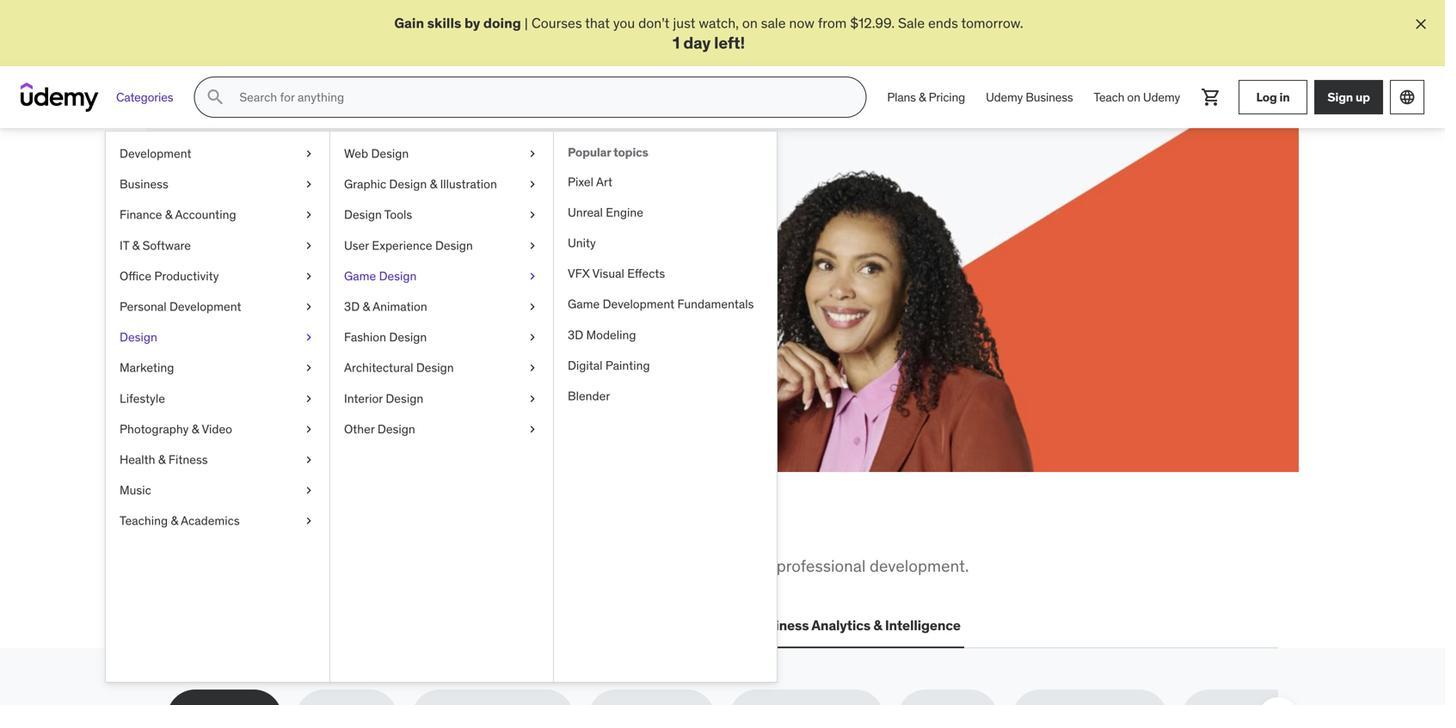 Task type: vqa. For each thing, say whether or not it's contained in the screenshot.
Teach
yes



Task type: locate. For each thing, give the bounding box(es) containing it.
& for health & fitness
[[158, 452, 166, 468]]

sale up plans
[[898, 14, 925, 32]]

3d down the skill
[[344, 299, 360, 315]]

interior design link
[[330, 384, 553, 414]]

plans
[[887, 89, 916, 105]]

ends inside learn, practice, succeed (and save) courses for every skill in your learning journey, starting at $12.99. sale ends tomorrow.
[[322, 299, 352, 317]]

design for web
[[371, 146, 409, 161]]

in up the topics,
[[465, 513, 491, 549]]

1 horizontal spatial 3d
[[568, 327, 583, 343]]

it
[[120, 238, 129, 253], [309, 617, 321, 635]]

xsmall image for music
[[302, 482, 316, 499]]

xsmall image inside game design link
[[526, 268, 539, 285]]

xsmall image inside "lifestyle" link
[[302, 391, 316, 407]]

our
[[522, 556, 545, 577]]

unreal
[[568, 205, 603, 220]]

xsmall image inside health & fitness link
[[302, 452, 316, 469]]

1 horizontal spatial $12.99.
[[850, 14, 895, 32]]

xsmall image for fashion design
[[526, 329, 539, 346]]

xsmall image for photography & video
[[302, 421, 316, 438]]

on left 'sale'
[[742, 14, 758, 32]]

& right teaching
[[171, 513, 178, 529]]

experience
[[372, 238, 432, 253]]

0 horizontal spatial sale
[[292, 299, 319, 317]]

xsmall image inside office productivity link
[[302, 268, 316, 285]]

it left certifications on the left of the page
[[309, 617, 321, 635]]

1 vertical spatial you
[[340, 513, 389, 549]]

skills
[[427, 14, 461, 32], [261, 513, 335, 549], [341, 556, 377, 577]]

visual
[[592, 266, 624, 282]]

fashion design
[[344, 330, 427, 345]]

game for game design
[[344, 268, 376, 284]]

design down 'graphic'
[[344, 207, 382, 223]]

development for personal development
[[169, 299, 241, 315]]

design up tools on the top of page
[[389, 177, 427, 192]]

ends for |
[[928, 14, 958, 32]]

& inside "link"
[[363, 299, 370, 315]]

popular topics
[[568, 145, 649, 160]]

1 horizontal spatial ends
[[928, 14, 958, 32]]

& right plans
[[919, 89, 926, 105]]

& right finance
[[165, 207, 172, 223]]

game down the vfx
[[568, 297, 600, 312]]

photography & video
[[120, 422, 232, 437]]

1 vertical spatial sale
[[292, 299, 319, 317]]

personal development
[[120, 299, 241, 315]]

catalog
[[549, 556, 603, 577]]

$12.99. right "from"
[[850, 14, 895, 32]]

development link
[[106, 139, 330, 169]]

xsmall image inside interior design "link"
[[526, 391, 539, 407]]

sign up link
[[1315, 80, 1383, 115]]

design down interior design
[[378, 422, 415, 437]]

xsmall image inside design link
[[302, 329, 316, 346]]

data
[[523, 617, 553, 635]]

$12.99. inside learn, practice, succeed (and save) courses for every skill in your learning journey, starting at $12.99. sale ends tomorrow.
[[244, 299, 289, 317]]

topics
[[614, 145, 649, 160]]

2 horizontal spatial in
[[1280, 89, 1290, 105]]

day
[[683, 32, 711, 53]]

xsmall image inside development link
[[302, 146, 316, 162]]

xsmall image inside fashion design "link"
[[526, 329, 539, 346]]

xsmall image inside it & software 'link'
[[302, 237, 316, 254]]

xsmall image inside personal development link
[[302, 299, 316, 316]]

design inside web design link
[[371, 146, 409, 161]]

1 horizontal spatial it
[[309, 617, 321, 635]]

xsmall image inside architectural design link
[[526, 360, 539, 377]]

xsmall image for marketing
[[302, 360, 316, 377]]

$12.99. for |
[[850, 14, 895, 32]]

0 vertical spatial courses
[[532, 14, 582, 32]]

personal
[[120, 299, 167, 315]]

teaching
[[120, 513, 168, 529]]

0 horizontal spatial 3d
[[344, 299, 360, 315]]

one
[[496, 513, 545, 549]]

& up the office
[[132, 238, 140, 253]]

0 vertical spatial on
[[742, 14, 758, 32]]

it certifications button
[[305, 606, 414, 647]]

save)
[[294, 238, 362, 273]]

business inside button
[[751, 617, 809, 635]]

design inside other design link
[[378, 422, 415, 437]]

udemy
[[986, 89, 1023, 105], [1143, 89, 1180, 105]]

xsmall image inside music link
[[302, 482, 316, 499]]

0 horizontal spatial it
[[120, 238, 129, 253]]

health & fitness
[[120, 452, 208, 468]]

that
[[585, 14, 610, 32]]

1 horizontal spatial tomorrow.
[[961, 14, 1024, 32]]

1 horizontal spatial business
[[751, 617, 809, 635]]

business for business analytics & intelligence
[[751, 617, 809, 635]]

1 horizontal spatial sale
[[898, 14, 925, 32]]

xsmall image for other design
[[526, 421, 539, 438]]

close image
[[1413, 15, 1430, 33]]

0 horizontal spatial $12.99.
[[244, 299, 289, 317]]

it & software
[[120, 238, 191, 253]]

$12.99.
[[850, 14, 895, 32], [244, 299, 289, 317]]

ends for save)
[[322, 299, 352, 317]]

xsmall image inside teaching & academics link
[[302, 513, 316, 530]]

user
[[344, 238, 369, 253]]

tomorrow. inside learn, practice, succeed (and save) courses for every skill in your learning journey, starting at $12.99. sale ends tomorrow.
[[356, 299, 418, 317]]

0 horizontal spatial tomorrow.
[[356, 299, 418, 317]]

1 vertical spatial game
[[568, 297, 600, 312]]

design down design tools link
[[435, 238, 473, 253]]

all
[[167, 513, 207, 549]]

courses for (and
[[229, 280, 279, 298]]

3d inside "link"
[[344, 299, 360, 315]]

health & fitness link
[[106, 445, 330, 476]]

design down fashion design "link"
[[416, 360, 454, 376]]

data science button
[[520, 606, 611, 647]]

you inside all the skills you need in one place from critical workplace skills to technical topics, our catalog supports well-rounded professional development.
[[340, 513, 389, 549]]

1 vertical spatial ends
[[322, 299, 352, 317]]

design inside fashion design "link"
[[389, 330, 427, 345]]

business inside "link"
[[120, 177, 168, 192]]

1 vertical spatial it
[[309, 617, 321, 635]]

in inside all the skills you need in one place from critical workplace skills to technical topics, our catalog supports well-rounded professional development.
[[465, 513, 491, 549]]

0 vertical spatial you
[[613, 14, 635, 32]]

udemy right pricing
[[986, 89, 1023, 105]]

development down effects
[[603, 297, 675, 312]]

at
[[229, 299, 241, 317]]

& right analytics
[[874, 617, 882, 635]]

graphic design & illustration
[[344, 177, 497, 192]]

it up the office
[[120, 238, 129, 253]]

music
[[120, 483, 151, 498]]

2 horizontal spatial business
[[1026, 89, 1073, 105]]

xsmall image inside web design link
[[526, 146, 539, 162]]

udemy left shopping cart with 0 items image
[[1143, 89, 1180, 105]]

0 vertical spatial skills
[[427, 14, 461, 32]]

business link
[[106, 169, 330, 200]]

1 horizontal spatial in
[[465, 513, 491, 549]]

0 vertical spatial sale
[[898, 14, 925, 32]]

courses for doing
[[532, 14, 582, 32]]

xsmall image
[[302, 176, 316, 193], [526, 237, 539, 254], [302, 268, 316, 285], [526, 268, 539, 285], [526, 299, 539, 316], [302, 329, 316, 346], [526, 329, 539, 346], [302, 360, 316, 377], [526, 360, 539, 377], [526, 391, 539, 407], [302, 421, 316, 438], [302, 452, 316, 469], [302, 513, 316, 530]]

log in
[[1257, 89, 1290, 105]]

game down user
[[344, 268, 376, 284]]

xsmall image inside user experience design link
[[526, 237, 539, 254]]

$12.99. down for
[[244, 299, 289, 317]]

0 horizontal spatial business
[[120, 177, 168, 192]]

sale down every
[[292, 299, 319, 317]]

business left teach
[[1026, 89, 1073, 105]]

xsmall image for office productivity
[[302, 268, 316, 285]]

0 vertical spatial business
[[1026, 89, 1073, 105]]

user experience design link
[[330, 231, 553, 261]]

3d up digital
[[568, 327, 583, 343]]

2 horizontal spatial skills
[[427, 14, 461, 32]]

health
[[120, 452, 155, 468]]

1 vertical spatial skills
[[261, 513, 335, 549]]

user experience design
[[344, 238, 473, 253]]

xsmall image inside photography & video 'link'
[[302, 421, 316, 438]]

design up animation
[[379, 268, 417, 284]]

ends down the skill
[[322, 299, 352, 317]]

0 vertical spatial 3d
[[344, 299, 360, 315]]

0 vertical spatial ends
[[928, 14, 958, 32]]

design right web
[[371, 146, 409, 161]]

1 vertical spatial $12.99.
[[244, 299, 289, 317]]

sale inside learn, practice, succeed (and save) courses for every skill in your learning journey, starting at $12.99. sale ends tomorrow.
[[292, 299, 319, 317]]

you
[[613, 14, 635, 32], [340, 513, 389, 549]]

web
[[344, 146, 368, 161]]

1 horizontal spatial courses
[[532, 14, 582, 32]]

skills up workplace
[[261, 513, 335, 549]]

3d inside game design element
[[568, 327, 583, 343]]

2 vertical spatial business
[[751, 617, 809, 635]]

1 horizontal spatial you
[[613, 14, 635, 32]]

development.
[[870, 556, 969, 577]]

& left video
[[192, 422, 199, 437]]

& down the skill
[[363, 299, 370, 315]]

design inside architectural design link
[[416, 360, 454, 376]]

1 udemy from the left
[[986, 89, 1023, 105]]

tomorrow. up udemy business
[[961, 14, 1024, 32]]

skills left by at the left of the page
[[427, 14, 461, 32]]

business analytics & intelligence button
[[747, 606, 964, 647]]

lifestyle
[[120, 391, 165, 406]]

xsmall image for game design
[[526, 268, 539, 285]]

1 vertical spatial on
[[1127, 89, 1141, 105]]

certifications
[[323, 617, 411, 635]]

0 horizontal spatial on
[[742, 14, 758, 32]]

skills left to
[[341, 556, 377, 577]]

need
[[394, 513, 460, 549]]

0 horizontal spatial in
[[367, 280, 378, 298]]

xsmall image inside marketing link
[[302, 360, 316, 377]]

don't
[[638, 14, 670, 32]]

modeling
[[586, 327, 636, 343]]

3d & animation
[[344, 299, 427, 315]]

design inside interior design "link"
[[386, 391, 423, 406]]

xsmall image inside business "link"
[[302, 176, 316, 193]]

0 horizontal spatial you
[[340, 513, 389, 549]]

unreal engine
[[568, 205, 644, 220]]

design for architectural
[[416, 360, 454, 376]]

0 vertical spatial it
[[120, 238, 129, 253]]

xsmall image for teaching & academics
[[302, 513, 316, 530]]

1 vertical spatial tomorrow.
[[356, 299, 418, 317]]

0 horizontal spatial udemy
[[986, 89, 1023, 105]]

1 vertical spatial business
[[120, 177, 168, 192]]

0 horizontal spatial courses
[[229, 280, 279, 298]]

ends up pricing
[[928, 14, 958, 32]]

other design
[[344, 422, 415, 437]]

it for it & software
[[120, 238, 129, 253]]

courses up at
[[229, 280, 279, 298]]

the
[[212, 513, 256, 549]]

& for photography & video
[[192, 422, 199, 437]]

& for teaching & academics
[[171, 513, 178, 529]]

you right that
[[613, 14, 635, 32]]

design inside design link
[[120, 330, 157, 345]]

courses right |
[[532, 14, 582, 32]]

xsmall image inside design tools link
[[526, 207, 539, 224]]

all the skills you need in one place from critical workplace skills to technical topics, our catalog supports well-rounded professional development.
[[167, 513, 969, 577]]

2 vertical spatial in
[[465, 513, 491, 549]]

it & software link
[[106, 231, 330, 261]]

succeed
[[445, 203, 553, 239]]

digital
[[568, 358, 603, 373]]

0 horizontal spatial ends
[[322, 299, 352, 317]]

design inside game design link
[[379, 268, 417, 284]]

courses inside gain skills by doing | courses that you don't just watch, on sale now from $12.99. sale ends tomorrow. 1 day left!
[[532, 14, 582, 32]]

xsmall image
[[302, 146, 316, 162], [526, 146, 539, 162], [526, 176, 539, 193], [302, 207, 316, 224], [526, 207, 539, 224], [302, 237, 316, 254], [302, 299, 316, 316], [302, 391, 316, 407], [526, 421, 539, 438], [302, 482, 316, 499]]

sale inside gain skills by doing | courses that you don't just watch, on sale now from $12.99. sale ends tomorrow. 1 day left!
[[898, 14, 925, 32]]

tomorrow. down "your" at the left top of page
[[356, 299, 418, 317]]

business inside 'link'
[[1026, 89, 1073, 105]]

effects
[[627, 266, 665, 282]]

tomorrow. inside gain skills by doing | courses that you don't just watch, on sale now from $12.99. sale ends tomorrow. 1 day left!
[[961, 14, 1024, 32]]

design down animation
[[389, 330, 427, 345]]

digital painting link
[[554, 351, 777, 381]]

0 horizontal spatial game
[[344, 268, 376, 284]]

xsmall image for design
[[302, 329, 316, 346]]

1 horizontal spatial game
[[568, 297, 600, 312]]

0 vertical spatial in
[[1280, 89, 1290, 105]]

on right teach
[[1127, 89, 1141, 105]]

business up finance
[[120, 177, 168, 192]]

office
[[120, 268, 151, 284]]

ends
[[928, 14, 958, 32], [322, 299, 352, 317]]

business left analytics
[[751, 617, 809, 635]]

xsmall image inside 3d & animation "link"
[[526, 299, 539, 316]]

it inside button
[[309, 617, 321, 635]]

1 vertical spatial 3d
[[568, 327, 583, 343]]

1 horizontal spatial skills
[[341, 556, 377, 577]]

& right the health
[[158, 452, 166, 468]]

you inside gain skills by doing | courses that you don't just watch, on sale now from $12.99. sale ends tomorrow. 1 day left!
[[613, 14, 635, 32]]

0 vertical spatial game
[[344, 268, 376, 284]]

1 horizontal spatial udemy
[[1143, 89, 1180, 105]]

design for game
[[379, 268, 417, 284]]

teach on udemy link
[[1084, 77, 1191, 118]]

$12.99. for save)
[[244, 299, 289, 317]]

design for fashion
[[389, 330, 427, 345]]

xsmall image for finance & accounting
[[302, 207, 316, 224]]

learn,
[[229, 203, 318, 239]]

development down office productivity link
[[169, 299, 241, 315]]

it inside 'link'
[[120, 238, 129, 253]]

design down personal
[[120, 330, 157, 345]]

gain skills by doing | courses that you don't just watch, on sale now from $12.99. sale ends tomorrow. 1 day left!
[[394, 14, 1024, 53]]

design inside graphic design & illustration link
[[389, 177, 427, 192]]

tomorrow.
[[961, 14, 1024, 32], [356, 299, 418, 317]]

design down architectural design
[[386, 391, 423, 406]]

development inside game design element
[[603, 297, 675, 312]]

0 vertical spatial tomorrow.
[[961, 14, 1024, 32]]

0 vertical spatial $12.99.
[[850, 14, 895, 32]]

architectural design
[[344, 360, 454, 376]]

ends inside gain skills by doing | courses that you don't just watch, on sale now from $12.99. sale ends tomorrow. 1 day left!
[[928, 14, 958, 32]]

other design link
[[330, 414, 553, 445]]

courses
[[532, 14, 582, 32], [229, 280, 279, 298]]

1 vertical spatial courses
[[229, 280, 279, 298]]

game
[[344, 268, 376, 284], [568, 297, 600, 312]]

rounded
[[712, 556, 773, 577]]

xsmall image inside 'finance & accounting' link
[[302, 207, 316, 224]]

1 vertical spatial in
[[367, 280, 378, 298]]

lifestyle link
[[106, 384, 330, 414]]

in right log
[[1280, 89, 1290, 105]]

& for 3d & animation
[[363, 299, 370, 315]]

courses inside learn, practice, succeed (and save) courses for every skill in your learning journey, starting at $12.99. sale ends tomorrow.
[[229, 280, 279, 298]]

in right the skill
[[367, 280, 378, 298]]

$12.99. inside gain skills by doing | courses that you don't just watch, on sale now from $12.99. sale ends tomorrow. 1 day left!
[[850, 14, 895, 32]]

business analytics & intelligence
[[751, 617, 961, 635]]

xsmall image inside graphic design & illustration link
[[526, 176, 539, 193]]

you up to
[[340, 513, 389, 549]]

workplace
[[262, 556, 337, 577]]

xsmall image inside other design link
[[526, 421, 539, 438]]



Task type: describe. For each thing, give the bounding box(es) containing it.
business for business
[[120, 177, 168, 192]]

game design
[[344, 268, 417, 284]]

blender link
[[554, 381, 777, 412]]

gain
[[394, 14, 424, 32]]

udemy business link
[[976, 77, 1084, 118]]

0 horizontal spatial skills
[[261, 513, 335, 549]]

Search for anything text field
[[236, 83, 845, 112]]

plans & pricing
[[887, 89, 965, 105]]

fashion
[[344, 330, 386, 345]]

& inside button
[[874, 617, 882, 635]]

starting
[[516, 280, 563, 298]]

design inside user experience design link
[[435, 238, 473, 253]]

vfx visual effects link
[[554, 259, 777, 289]]

3d for 3d & animation
[[344, 299, 360, 315]]

xsmall image for development
[[302, 146, 316, 162]]

productivity
[[154, 268, 219, 284]]

tomorrow. for save)
[[356, 299, 418, 317]]

watch,
[[699, 14, 739, 32]]

photography
[[120, 422, 189, 437]]

xsmall image for 3d & animation
[[526, 299, 539, 316]]

now
[[789, 14, 815, 32]]

1
[[673, 32, 680, 53]]

& down web design link
[[430, 177, 437, 192]]

& for it & software
[[132, 238, 140, 253]]

& for finance & accounting
[[165, 207, 172, 223]]

pixel art
[[568, 174, 613, 190]]

art
[[596, 174, 613, 190]]

for
[[283, 280, 300, 298]]

personal development link
[[106, 292, 330, 322]]

tools
[[384, 207, 412, 223]]

professional
[[777, 556, 866, 577]]

design for graphic
[[389, 177, 427, 192]]

finance
[[120, 207, 162, 223]]

design tools link
[[330, 200, 553, 231]]

digital painting
[[568, 358, 650, 373]]

web design link
[[330, 139, 553, 169]]

web design
[[344, 146, 409, 161]]

(and
[[229, 238, 289, 273]]

plans & pricing link
[[877, 77, 976, 118]]

journey,
[[464, 280, 512, 298]]

log
[[1257, 89, 1277, 105]]

choose a language image
[[1399, 89, 1416, 106]]

2 udemy from the left
[[1143, 89, 1180, 105]]

sale
[[761, 14, 786, 32]]

accounting
[[175, 207, 236, 223]]

painting
[[606, 358, 650, 373]]

design for other
[[378, 422, 415, 437]]

skill
[[339, 280, 363, 298]]

xsmall image for user experience design
[[526, 237, 539, 254]]

tomorrow. for |
[[961, 14, 1024, 32]]

development down categories dropdown button
[[120, 146, 191, 161]]

game development fundamentals
[[568, 297, 754, 312]]

architectural
[[344, 360, 413, 376]]

fundamentals
[[678, 297, 754, 312]]

up
[[1356, 89, 1370, 105]]

sign up
[[1328, 89, 1370, 105]]

doing
[[483, 14, 521, 32]]

skills inside gain skills by doing | courses that you don't just watch, on sale now from $12.99. sale ends tomorrow. 1 day left!
[[427, 14, 461, 32]]

teaching & academics
[[120, 513, 240, 529]]

design tools
[[344, 207, 412, 223]]

data science
[[523, 617, 607, 635]]

engine
[[606, 205, 644, 220]]

your
[[381, 280, 408, 298]]

pixel
[[568, 174, 594, 190]]

every
[[303, 280, 336, 298]]

game for game development fundamentals
[[568, 297, 600, 312]]

video
[[202, 422, 232, 437]]

supports
[[607, 556, 672, 577]]

3d modeling link
[[554, 320, 777, 351]]

critical
[[209, 556, 258, 577]]

other
[[344, 422, 375, 437]]

graphic design & illustration link
[[330, 169, 553, 200]]

xsmall image for graphic design & illustration
[[526, 176, 539, 193]]

xsmall image for health & fitness
[[302, 452, 316, 469]]

development for game development fundamentals
[[603, 297, 675, 312]]

submit search image
[[205, 87, 226, 108]]

2 vertical spatial skills
[[341, 556, 377, 577]]

game design link
[[330, 261, 553, 292]]

place
[[551, 513, 622, 549]]

finance & accounting link
[[106, 200, 330, 231]]

xsmall image for architectural design
[[526, 360, 539, 377]]

illustration
[[440, 177, 497, 192]]

popular
[[568, 145, 611, 160]]

1 horizontal spatial on
[[1127, 89, 1141, 105]]

xsmall image for it & software
[[302, 237, 316, 254]]

3d & animation link
[[330, 292, 553, 322]]

categories
[[116, 89, 173, 105]]

3d for 3d modeling
[[568, 327, 583, 343]]

it for it certifications
[[309, 617, 321, 635]]

design inside design tools link
[[344, 207, 382, 223]]

& for plans & pricing
[[919, 89, 926, 105]]

analytics
[[812, 617, 871, 635]]

udemy business
[[986, 89, 1073, 105]]

xsmall image for interior design
[[526, 391, 539, 407]]

interior
[[344, 391, 383, 406]]

vfx visual effects
[[568, 266, 665, 282]]

pricing
[[929, 89, 965, 105]]

xsmall image for business
[[302, 176, 316, 193]]

left!
[[714, 32, 745, 53]]

udemy image
[[21, 83, 99, 112]]

design for interior
[[386, 391, 423, 406]]

xsmall image for web design
[[526, 146, 539, 162]]

log in link
[[1239, 80, 1308, 115]]

well-
[[676, 556, 712, 577]]

teach on udemy
[[1094, 89, 1180, 105]]

to
[[381, 556, 396, 577]]

sale for |
[[898, 14, 925, 32]]

sale for save)
[[292, 299, 319, 317]]

photography & video link
[[106, 414, 330, 445]]

it certifications
[[309, 617, 411, 635]]

architectural design link
[[330, 353, 553, 384]]

shopping cart with 0 items image
[[1201, 87, 1222, 108]]

game development fundamentals link
[[554, 289, 777, 320]]

graphic
[[344, 177, 386, 192]]

in inside learn, practice, succeed (and save) courses for every skill in your learning journey, starting at $12.99. sale ends tomorrow.
[[367, 280, 378, 298]]

xsmall image for lifestyle
[[302, 391, 316, 407]]

xsmall image for personal development
[[302, 299, 316, 316]]

categories button
[[106, 77, 184, 118]]

game design element
[[553, 132, 777, 682]]

udemy inside 'link'
[[986, 89, 1023, 105]]

xsmall image for design tools
[[526, 207, 539, 224]]

on inside gain skills by doing | courses that you don't just watch, on sale now from $12.99. sale ends tomorrow. 1 day left!
[[742, 14, 758, 32]]

unity link
[[554, 228, 777, 259]]

fashion design link
[[330, 322, 553, 353]]

finance & accounting
[[120, 207, 236, 223]]

teach
[[1094, 89, 1125, 105]]



